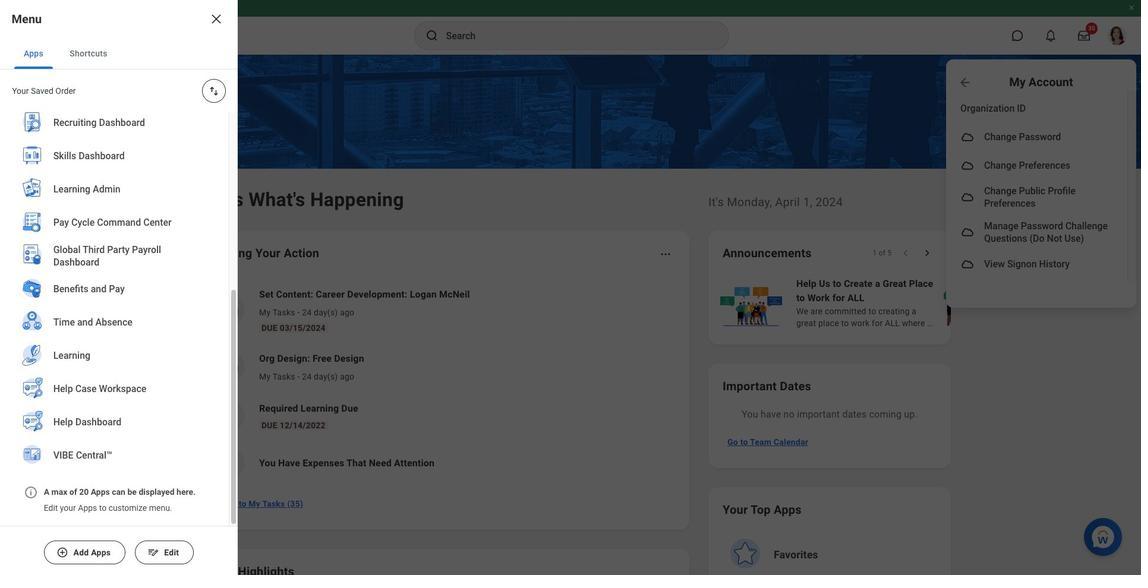 Task type: vqa. For each thing, say whether or not it's contained in the screenshot.
the Change Location
no



Task type: locate. For each thing, give the bounding box(es) containing it.
avatar image
[[961, 130, 975, 144], [961, 159, 975, 173], [961, 191, 975, 205], [961, 226, 975, 240], [961, 257, 975, 272]]

1 avatar image from the top
[[961, 130, 975, 144]]

logan mcneil image
[[1108, 26, 1127, 45]]

main content
[[0, 55, 1142, 576]]

x image
[[209, 12, 224, 26]]

5 menu item from the top
[[947, 250, 1128, 279]]

status
[[873, 249, 892, 258]]

list
[[0, 0, 229, 482], [718, 276, 1142, 331], [205, 278, 675, 488]]

2 menu item from the top
[[947, 152, 1128, 180]]

menu item
[[947, 123, 1128, 152], [947, 152, 1128, 180], [947, 180, 1128, 215], [947, 215, 1128, 250], [947, 250, 1128, 279]]

close environment banner image
[[1129, 4, 1136, 11]]

tab list
[[0, 38, 238, 70]]

menu
[[947, 91, 1137, 282]]

sort image
[[208, 85, 220, 97]]

inbox large image
[[1079, 30, 1091, 42]]

2 avatar image from the top
[[961, 159, 975, 173]]

info image
[[24, 486, 38, 500]]

1 menu item from the top
[[947, 123, 1128, 152]]

4 menu item from the top
[[947, 215, 1128, 250]]

chevron right small image
[[922, 247, 934, 259]]

banner
[[0, 0, 1142, 308]]



Task type: describe. For each thing, give the bounding box(es) containing it.
inbox image
[[222, 301, 240, 319]]

3 avatar image from the top
[[961, 191, 975, 205]]

text edit image
[[147, 547, 159, 559]]

inbox image
[[222, 359, 240, 376]]

list inside the global navigation dialog
[[0, 0, 229, 482]]

3 menu item from the top
[[947, 180, 1128, 215]]

5 avatar image from the top
[[961, 257, 975, 272]]

dashboard expenses image
[[222, 455, 240, 473]]

chevron left small image
[[900, 247, 912, 259]]

book open image
[[222, 407, 240, 425]]

notifications large image
[[1045, 30, 1057, 42]]

global navigation dialog
[[0, 0, 238, 576]]

back image
[[959, 75, 973, 89]]

plus circle image
[[57, 547, 68, 559]]

search image
[[425, 29, 439, 43]]

4 avatar image from the top
[[961, 226, 975, 240]]



